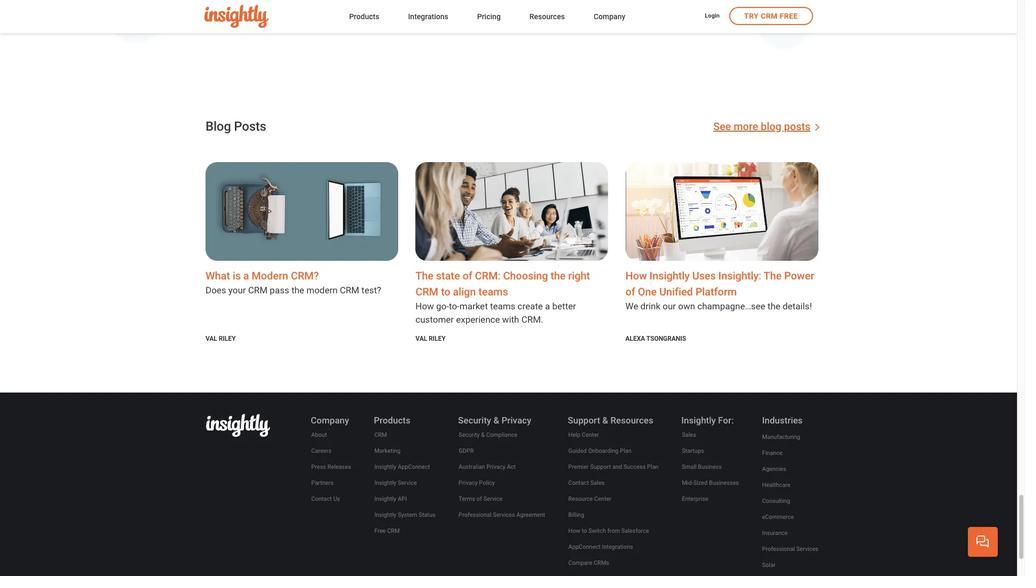 Task type: vqa. For each thing, say whether or not it's contained in the screenshot.


Task type: locate. For each thing, give the bounding box(es) containing it.
insightly for insightly for:
[[682, 415, 716, 426]]

sales up the startups
[[682, 432, 697, 439]]

how up one
[[626, 270, 647, 282]]

1 horizontal spatial service
[[484, 496, 503, 503]]

insightly up free crm
[[375, 512, 397, 519]]

0 horizontal spatial the
[[416, 270, 434, 282]]

1 val from the left
[[206, 335, 217, 343]]

insightly service link
[[374, 478, 418, 490]]

try
[[745, 12, 759, 20]]

sales up the resource center
[[591, 480, 605, 487]]

1 horizontal spatial to
[[582, 528, 587, 535]]

0 horizontal spatial the
[[292, 285, 304, 296]]

1 val riley from the left
[[206, 335, 236, 343]]

contact left us
[[311, 496, 332, 503]]

& for privacy
[[494, 415, 500, 426]]

guided
[[569, 448, 587, 455]]

0 horizontal spatial free
[[375, 528, 386, 535]]

center for resource center
[[595, 496, 612, 503]]

appconnect inside insightly appconnect link
[[398, 464, 430, 471]]

how
[[626, 270, 647, 282], [416, 301, 434, 312], [569, 528, 581, 535]]

plan inside guided onboarding plan link
[[620, 448, 632, 455]]

center right help
[[582, 432, 599, 439]]

val down does
[[206, 335, 217, 343]]

0 vertical spatial service
[[398, 480, 417, 487]]

security inside "link"
[[459, 432, 480, 439]]

contact for contact us
[[311, 496, 332, 503]]

1 horizontal spatial how
[[569, 528, 581, 535]]

0 vertical spatial center
[[582, 432, 599, 439]]

0 vertical spatial of
[[463, 270, 473, 282]]

2 val riley from the left
[[416, 335, 446, 343]]

the inside the state of crm: choosing the right crm to align teams how go-to-market teams create a better customer experience with crm.
[[551, 270, 566, 282]]

0 horizontal spatial val
[[206, 335, 217, 343]]

of right terms
[[477, 496, 482, 503]]

sales inside "link"
[[682, 432, 697, 439]]

modern
[[307, 285, 338, 296]]

switch
[[589, 528, 606, 535]]

startups
[[682, 448, 705, 455]]

val down customer
[[416, 335, 427, 343]]

support up help center
[[568, 415, 601, 426]]

mid-
[[682, 480, 694, 487]]

sized
[[694, 480, 708, 487]]

guided onboarding plan link
[[568, 446, 632, 458]]

1 horizontal spatial services
[[797, 546, 819, 553]]

how for to
[[569, 528, 581, 535]]

1 horizontal spatial the
[[551, 270, 566, 282]]

how inside the state of crm: choosing the right crm to align teams how go-to-market teams create a better customer experience with crm.
[[416, 301, 434, 312]]

0 vertical spatial services
[[493, 512, 515, 519]]

marketing
[[375, 448, 401, 455]]

& up 'compliance'
[[494, 415, 500, 426]]

1 vertical spatial teams
[[490, 301, 516, 312]]

the left details!
[[768, 301, 781, 312]]

what
[[206, 270, 230, 282]]

val riley down does
[[206, 335, 236, 343]]

& inside "link"
[[481, 432, 485, 439]]

the
[[551, 270, 566, 282], [292, 285, 304, 296], [768, 301, 781, 312]]

crm inside the state of crm: choosing the right crm to align teams how go-to-market teams create a better customer experience with crm.
[[416, 286, 439, 298]]

2 vertical spatial the
[[768, 301, 781, 312]]

the down crm?
[[292, 285, 304, 296]]

crm link
[[374, 430, 388, 442]]

plan right success
[[647, 464, 659, 471]]

posts
[[234, 119, 266, 134]]

1 horizontal spatial the
[[764, 270, 782, 282]]

0 vertical spatial professional
[[459, 512, 492, 519]]

center inside "help center" link
[[582, 432, 599, 439]]

1 horizontal spatial &
[[494, 415, 500, 426]]

2 vertical spatial of
[[477, 496, 482, 503]]

1 horizontal spatial sales
[[682, 432, 697, 439]]

contact down premier
[[569, 480, 589, 487]]

teams down crm:
[[479, 286, 508, 298]]

how up customer
[[416, 301, 434, 312]]

security up security & compliance
[[458, 415, 492, 426]]

contact us
[[311, 496, 340, 503]]

2 vertical spatial how
[[569, 528, 581, 535]]

1 vertical spatial of
[[626, 286, 636, 298]]

0 horizontal spatial professional
[[459, 512, 492, 519]]

insightly down marketing link
[[375, 464, 397, 471]]

of up the align
[[463, 270, 473, 282]]

0 vertical spatial insightly logo image
[[204, 5, 268, 28]]

crm up go-
[[416, 286, 439, 298]]

0 vertical spatial plan
[[620, 448, 632, 455]]

privacy up 'compliance'
[[502, 415, 532, 426]]

how to switch from salesforce link
[[568, 526, 650, 538]]

small business
[[682, 464, 722, 471]]

0 horizontal spatial services
[[493, 512, 515, 519]]

1 horizontal spatial plan
[[647, 464, 659, 471]]

about
[[311, 432, 327, 439]]

free right try
[[780, 12, 798, 20]]

val for what is a modern crm?
[[206, 335, 217, 343]]

crm
[[761, 12, 778, 20], [248, 285, 268, 296], [340, 285, 359, 296], [416, 286, 439, 298], [375, 432, 387, 439], [387, 528, 400, 535]]

1 vertical spatial to
[[582, 528, 587, 535]]

1 vertical spatial the
[[292, 285, 304, 296]]

the left right
[[551, 270, 566, 282]]

finance link
[[762, 448, 784, 460]]

insightly logo image
[[204, 5, 268, 28], [206, 414, 270, 437]]

1 vertical spatial how
[[416, 301, 434, 312]]

free
[[780, 12, 798, 20], [375, 528, 386, 535]]

0 horizontal spatial how
[[416, 301, 434, 312]]

from
[[608, 528, 620, 535]]

to left switch
[[582, 528, 587, 535]]

0 vertical spatial resources
[[530, 12, 565, 21]]

what is a modern crm? link
[[206, 270, 319, 282]]

insightly service
[[375, 480, 417, 487]]

0 horizontal spatial to
[[441, 286, 451, 298]]

0 horizontal spatial of
[[463, 270, 473, 282]]

0 vertical spatial a
[[243, 270, 249, 282]]

1 horizontal spatial riley
[[429, 335, 446, 343]]

free crm link
[[374, 526, 400, 538]]

1 horizontal spatial company
[[594, 12, 626, 21]]

insightly
[[650, 270, 690, 282], [682, 415, 716, 426], [375, 464, 397, 471], [375, 480, 397, 487], [375, 496, 397, 503], [375, 512, 397, 519]]

2 vertical spatial privacy
[[459, 480, 478, 487]]

service down policy
[[484, 496, 503, 503]]

riley down customer
[[429, 335, 446, 343]]

0 vertical spatial free
[[780, 12, 798, 20]]

1 vertical spatial service
[[484, 496, 503, 503]]

more
[[734, 120, 759, 133]]

one
[[638, 286, 657, 298]]

0 horizontal spatial appconnect
[[398, 464, 430, 471]]

of up "we" at the bottom right
[[626, 286, 636, 298]]

australian
[[459, 464, 485, 471]]

0 vertical spatial integrations
[[408, 12, 449, 21]]

1 vertical spatial professional
[[763, 546, 795, 553]]

0 horizontal spatial contact
[[311, 496, 332, 503]]

2 the from the left
[[764, 270, 782, 282]]

appconnect up insightly service
[[398, 464, 430, 471]]

salesforce
[[622, 528, 650, 535]]

crm down the insightly system status link
[[387, 528, 400, 535]]

insightly appconnect
[[375, 464, 430, 471]]

1 horizontal spatial professional
[[763, 546, 795, 553]]

0 vertical spatial the
[[551, 270, 566, 282]]

2 riley from the left
[[429, 335, 446, 343]]

1 vertical spatial insightly logo image
[[206, 414, 270, 437]]

us
[[333, 496, 340, 503]]

privacy left "act"
[[487, 464, 506, 471]]

appconnect
[[398, 464, 430, 471], [569, 544, 601, 551]]

crm up marketing
[[375, 432, 387, 439]]

crm down what is a modern crm? "link"
[[248, 285, 268, 296]]

1 vertical spatial support
[[591, 464, 611, 471]]

professional down insurance link
[[763, 546, 795, 553]]

support down guided onboarding plan link
[[591, 464, 611, 471]]

1 vertical spatial contact
[[311, 496, 332, 503]]

how for insightly
[[626, 270, 647, 282]]

1 vertical spatial appconnect
[[569, 544, 601, 551]]

small
[[682, 464, 697, 471]]

crm right try
[[761, 12, 778, 20]]

test?
[[362, 285, 381, 296]]

1 horizontal spatial a
[[545, 301, 550, 312]]

alexa
[[626, 335, 645, 343]]

security & compliance
[[459, 432, 518, 439]]

0 horizontal spatial &
[[481, 432, 485, 439]]

to up go-
[[441, 286, 451, 298]]

0 vertical spatial sales
[[682, 432, 697, 439]]

1 the from the left
[[416, 270, 434, 282]]

& left 'compliance'
[[481, 432, 485, 439]]

guided onboarding plan
[[569, 448, 632, 455]]

1 vertical spatial plan
[[647, 464, 659, 471]]

finance
[[763, 450, 783, 457]]

1 horizontal spatial free
[[780, 12, 798, 20]]

val riley
[[206, 335, 236, 343], [416, 335, 446, 343]]

plan
[[620, 448, 632, 455], [647, 464, 659, 471]]

the left state
[[416, 270, 434, 282]]

1 vertical spatial free
[[375, 528, 386, 535]]

2 horizontal spatial the
[[768, 301, 781, 312]]

create
[[518, 301, 543, 312]]

1 vertical spatial security
[[459, 432, 480, 439]]

&
[[494, 415, 500, 426], [603, 415, 609, 426], [481, 432, 485, 439]]

contact
[[569, 480, 589, 487], [311, 496, 332, 503]]

professional services agreement link
[[458, 510, 546, 522]]

how inside the how insightly uses insightly: the power of one unified platform we drink our own champagne…see the details!
[[626, 270, 647, 282]]

1 vertical spatial resources
[[611, 415, 654, 426]]

1 vertical spatial company
[[311, 415, 349, 426]]

appconnect inside appconnect integrations link
[[569, 544, 601, 551]]

insightly up sales "link"
[[682, 415, 716, 426]]

1 horizontal spatial contact
[[569, 480, 589, 487]]

2 val from the left
[[416, 335, 427, 343]]

your
[[229, 285, 246, 296]]

insightly inside the how insightly uses insightly: the power of one unified platform we drink our own champagne…see the details!
[[650, 270, 690, 282]]

go-
[[436, 301, 449, 312]]

val riley for the state of crm: choosing the right crm to align teams
[[416, 335, 446, 343]]

0 vertical spatial company
[[594, 12, 626, 21]]

crms
[[594, 560, 610, 567]]

2 horizontal spatial &
[[603, 415, 609, 426]]

0 horizontal spatial riley
[[219, 335, 236, 343]]

a left better
[[545, 301, 550, 312]]

0 horizontal spatial sales
[[591, 480, 605, 487]]

plan inside premier support and success plan link
[[647, 464, 659, 471]]

0 horizontal spatial a
[[243, 270, 249, 282]]

contact for contact sales
[[569, 480, 589, 487]]

1 horizontal spatial val
[[416, 335, 427, 343]]

champagne…see
[[698, 301, 766, 312]]

0 vertical spatial security
[[458, 415, 492, 426]]

uses
[[693, 270, 716, 282]]

gdpr link
[[458, 446, 475, 458]]

crm inside "free crm" link
[[387, 528, 400, 535]]

1 vertical spatial insightly logo link
[[206, 414, 270, 440]]

insightly left api
[[375, 496, 397, 503]]

1 vertical spatial services
[[797, 546, 819, 553]]

1 vertical spatial center
[[595, 496, 612, 503]]

login
[[705, 12, 720, 19]]

the left power
[[764, 270, 782, 282]]

a right is
[[243, 270, 249, 282]]

pricing
[[477, 12, 501, 21]]

consulting
[[763, 498, 791, 505]]

security
[[458, 415, 492, 426], [459, 432, 480, 439]]

act
[[507, 464, 516, 471]]

0 horizontal spatial val riley
[[206, 335, 236, 343]]

1 horizontal spatial resources
[[611, 415, 654, 426]]

1 horizontal spatial appconnect
[[569, 544, 601, 551]]

val riley down customer
[[416, 335, 446, 343]]

success
[[624, 464, 646, 471]]

a inside the state of crm: choosing the right crm to align teams how go-to-market teams create a better customer experience with crm.
[[545, 301, 550, 312]]

privacy up terms
[[459, 480, 478, 487]]

typewriter and laptop together. image
[[206, 162, 399, 261]]

resource
[[569, 496, 593, 503]]

2 horizontal spatial how
[[626, 270, 647, 282]]

help center
[[569, 432, 599, 439]]

agencies link
[[762, 464, 787, 476]]

center inside 'resource center' "link"
[[595, 496, 612, 503]]

1 vertical spatial sales
[[591, 480, 605, 487]]

compare crms link
[[568, 558, 610, 570]]

security up gdpr on the left
[[459, 432, 480, 439]]

privacy inside 'link'
[[459, 480, 478, 487]]

teams up with
[[490, 301, 516, 312]]

how down billing link
[[569, 528, 581, 535]]

see more blog posts
[[714, 120, 811, 133]]

billing link
[[568, 510, 585, 522]]

services
[[493, 512, 515, 519], [797, 546, 819, 553]]

0 horizontal spatial resources
[[530, 12, 565, 21]]

plan up and
[[620, 448, 632, 455]]

0 vertical spatial appconnect
[[398, 464, 430, 471]]

1 vertical spatial a
[[545, 301, 550, 312]]

insightly up unified
[[650, 270, 690, 282]]

professional down the terms of service link
[[459, 512, 492, 519]]

center right resource
[[595, 496, 612, 503]]

the inside the state of crm: choosing the right crm to align teams how go-to-market teams create a better customer experience with crm.
[[416, 270, 434, 282]]

terms of service
[[459, 496, 503, 503]]

appconnect up compare
[[569, 544, 601, 551]]

0 horizontal spatial service
[[398, 480, 417, 487]]

releases
[[328, 464, 351, 471]]

insightly up insightly api
[[375, 480, 397, 487]]

1 horizontal spatial integrations
[[602, 544, 634, 551]]

1 riley from the left
[[219, 335, 236, 343]]

0 vertical spatial how
[[626, 270, 647, 282]]

0 vertical spatial products
[[349, 12, 380, 21]]

2 horizontal spatial of
[[626, 286, 636, 298]]

riley down your at the left
[[219, 335, 236, 343]]

insightly for insightly system status
[[375, 512, 397, 519]]

free down the insightly system status link
[[375, 528, 386, 535]]

0 vertical spatial to
[[441, 286, 451, 298]]

0 horizontal spatial plan
[[620, 448, 632, 455]]

of inside the state of crm: choosing the right crm to align teams how go-to-market teams create a better customer experience with crm.
[[463, 270, 473, 282]]

with
[[502, 315, 519, 325]]

australian privacy act link
[[458, 462, 517, 474]]

& up onboarding
[[603, 415, 609, 426]]

0 vertical spatial contact
[[569, 480, 589, 487]]

compliance
[[487, 432, 518, 439]]

terms of service link
[[458, 494, 503, 506]]

1 horizontal spatial val riley
[[416, 335, 446, 343]]

to
[[441, 286, 451, 298], [582, 528, 587, 535]]

service down insightly appconnect link at the bottom of page
[[398, 480, 417, 487]]

company link
[[594, 10, 626, 24]]



Task type: describe. For each thing, give the bounding box(es) containing it.
posts
[[785, 120, 811, 133]]

how insightly uses insightly: the power of one unified platform we drink our own champagne…see the details!
[[626, 270, 815, 312]]

healthcare
[[763, 482, 791, 489]]

align teams ebook feature insightly blog image
[[416, 162, 609, 261]]

try crm free
[[745, 12, 798, 20]]

help center link
[[568, 430, 600, 442]]

state
[[436, 270, 460, 282]]

agencies
[[763, 466, 787, 473]]

riley for pass
[[219, 335, 236, 343]]

professional services agreement
[[459, 512, 545, 519]]

resource center link
[[568, 494, 612, 506]]

partners
[[311, 480, 334, 487]]

gdpr
[[459, 448, 474, 455]]

insightly:
[[719, 270, 762, 282]]

businesses
[[709, 480, 739, 487]]

press
[[311, 464, 326, 471]]

press releases link
[[311, 462, 352, 474]]

1 vertical spatial privacy
[[487, 464, 506, 471]]

insightly for insightly appconnect
[[375, 464, 397, 471]]

how insightly uses insightly: the power of one unified platform link
[[626, 270, 815, 298]]

& for compliance
[[481, 432, 485, 439]]

industries
[[763, 415, 803, 426]]

1 horizontal spatial of
[[477, 496, 482, 503]]

own
[[679, 301, 696, 312]]

blog
[[206, 119, 231, 134]]

policy
[[479, 480, 495, 487]]

insightly appconnect link
[[374, 462, 431, 474]]

professional for professional services
[[763, 546, 795, 553]]

of inside the how insightly uses insightly: the power of one unified platform we drink our own champagne…see the details!
[[626, 286, 636, 298]]

help
[[569, 432, 581, 439]]

compare crms
[[569, 560, 610, 567]]

the inside what is a modern crm? does your crm pass the modern crm test?
[[292, 285, 304, 296]]

privacy policy link
[[458, 478, 496, 490]]

modern
[[252, 270, 288, 282]]

crm left the test?
[[340, 285, 359, 296]]

experience
[[456, 315, 500, 325]]

security for security & privacy
[[458, 415, 492, 426]]

what is a modern crm? does your crm pass the modern crm test?
[[206, 270, 381, 296]]

insightly api link
[[374, 494, 408, 506]]

login link
[[705, 12, 720, 21]]

insightly system status
[[375, 512, 436, 519]]

to inside the state of crm: choosing the right crm to align teams how go-to-market teams create a better customer experience with crm.
[[441, 286, 451, 298]]

the inside the how insightly uses insightly: the power of one unified platform we drink our own champagne…see the details!
[[764, 270, 782, 282]]

system
[[398, 512, 417, 519]]

to-
[[449, 301, 460, 312]]

and
[[613, 464, 623, 471]]

pass
[[270, 285, 289, 296]]

products link
[[349, 10, 380, 24]]

right
[[569, 270, 590, 282]]

0 vertical spatial privacy
[[502, 415, 532, 426]]

val riley for what is a modern crm?
[[206, 335, 236, 343]]

ecommerce link
[[762, 512, 795, 524]]

appconnect integrations
[[569, 544, 634, 551]]

insightly for insightly service
[[375, 480, 397, 487]]

view of user of insightly crm. image
[[626, 162, 819, 261]]

blog posts
[[206, 119, 266, 134]]

integrations link
[[408, 10, 449, 24]]

val for the state of crm: choosing the right crm to align teams
[[416, 335, 427, 343]]

crm inside "crm" link
[[375, 432, 387, 439]]

1 vertical spatial integrations
[[602, 544, 634, 551]]

onboarding
[[589, 448, 619, 455]]

crm inside "try crm free" button
[[761, 12, 778, 20]]

1 vertical spatial products
[[374, 415, 411, 426]]

0 horizontal spatial integrations
[[408, 12, 449, 21]]

insurance link
[[762, 528, 789, 540]]

security & privacy
[[458, 415, 532, 426]]

the state of crm: choosing the right crm to align teams how go-to-market teams create a better customer experience with crm.
[[416, 270, 590, 325]]

services for professional services agreement
[[493, 512, 515, 519]]

enterprise
[[682, 496, 709, 503]]

& for resources
[[603, 415, 609, 426]]

blog
[[761, 120, 782, 133]]

about link
[[311, 430, 328, 442]]

insightly api
[[375, 496, 407, 503]]

crm.
[[522, 315, 544, 325]]

contact sales
[[569, 480, 605, 487]]

services for professional services
[[797, 546, 819, 553]]

0 vertical spatial insightly logo link
[[204, 5, 332, 28]]

compare
[[569, 560, 593, 567]]

insightly for insightly api
[[375, 496, 397, 503]]

center for help center
[[582, 432, 599, 439]]

tsongranis
[[647, 335, 686, 343]]

free inside button
[[780, 12, 798, 20]]

0 horizontal spatial company
[[311, 415, 349, 426]]

power
[[785, 270, 815, 282]]

platform
[[696, 286, 737, 298]]

ecommerce
[[763, 514, 794, 521]]

crm:
[[475, 270, 501, 282]]

for:
[[719, 415, 734, 426]]

support & resources
[[568, 415, 654, 426]]

choosing
[[503, 270, 548, 282]]

0 vertical spatial teams
[[479, 286, 508, 298]]

professional for professional services agreement
[[459, 512, 492, 519]]

security for security & compliance
[[459, 432, 480, 439]]

appconnect integrations link
[[568, 542, 634, 554]]

0 vertical spatial support
[[568, 415, 601, 426]]

riley for to
[[429, 335, 446, 343]]

details!
[[783, 301, 812, 312]]

alexa tsongranis
[[626, 335, 686, 343]]

small business link
[[682, 462, 723, 474]]

does
[[206, 285, 226, 296]]

solar
[[763, 562, 776, 569]]

status
[[419, 512, 436, 519]]

a inside what is a modern crm? does your crm pass the modern crm test?
[[243, 270, 249, 282]]

contact us link
[[311, 494, 341, 506]]

the inside the how insightly uses insightly: the power of one unified platform we drink our own champagne…see the details!
[[768, 301, 781, 312]]

enterprise link
[[682, 494, 709, 506]]

premier
[[569, 464, 589, 471]]

agreement
[[517, 512, 545, 519]]

unified
[[660, 286, 693, 298]]

press releases
[[311, 464, 351, 471]]

the state of crm: choosing the right crm to align teams link
[[416, 270, 590, 298]]

better
[[553, 301, 576, 312]]



